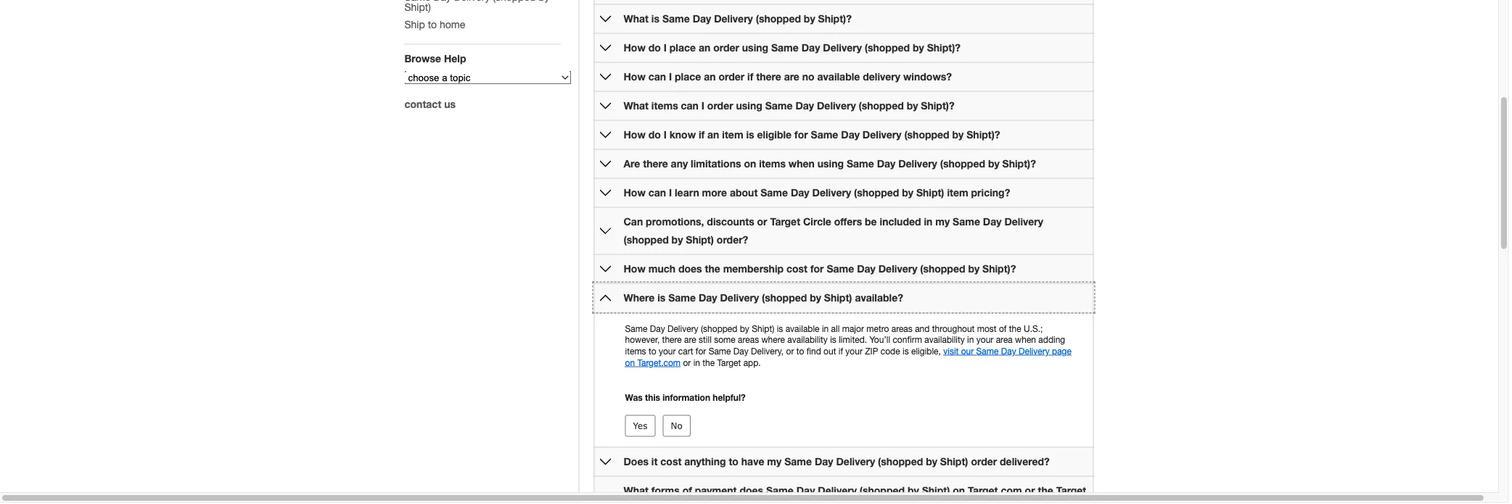 Task type: locate. For each thing, give the bounding box(es) containing it.
the down delivered?
[[1038, 485, 1053, 497]]

does
[[624, 456, 649, 468]]

when down how do i know if an item is eligible for same day delivery (shopped by shipt)?
[[789, 158, 815, 170]]

1 vertical spatial when
[[1015, 335, 1036, 345]]

area
[[996, 335, 1013, 345]]

available?
[[855, 292, 903, 304]]

(shopped inside 'what forms of payment does same day delivery (shopped by shipt) on target.com or the target app accept?'
[[860, 485, 905, 497]]

0 horizontal spatial when
[[789, 158, 815, 170]]

areas up delivery,
[[738, 335, 759, 345]]

by inside same day delivery (shopped by shipt) ship to home
[[539, 0, 550, 3]]

2 horizontal spatial if
[[839, 347, 843, 357]]

3 circle arrow e image from the top
[[600, 130, 611, 141]]

if right know
[[699, 129, 705, 141]]

1 horizontal spatial for
[[795, 129, 808, 141]]

items up know
[[652, 100, 678, 112]]

all
[[831, 324, 840, 334]]

an
[[699, 42, 711, 54], [704, 71, 716, 83], [708, 129, 719, 141]]

1 horizontal spatial availability
[[925, 335, 965, 345]]

2 vertical spatial if
[[839, 347, 843, 357]]

0 vertical spatial available
[[817, 71, 860, 83]]

for inside same day delivery (shopped by shipt) is available in all major metro areas and throughout most of the u.s.; however, there are still some areas where availability is limited. you'll confirm availability in your area when adding items to your cart for same day delivery, or to find out if your zip code is eligible,
[[696, 347, 706, 357]]

1 horizontal spatial does
[[740, 485, 763, 497]]

delivery down membership
[[720, 292, 759, 304]]

app
[[624, 503, 642, 504]]

this
[[645, 393, 660, 404]]

order up limitations
[[707, 100, 733, 112]]

1 horizontal spatial target
[[770, 216, 800, 228]]

4 circle arrow e image from the top
[[600, 159, 611, 170]]

4 how from the top
[[624, 187, 646, 199]]

your down most
[[977, 335, 994, 345]]

what inside 'what forms of payment does same day delivery (shopped by shipt) on target.com or the target app accept?'
[[624, 485, 649, 497]]

1 vertical spatial are
[[684, 335, 696, 345]]

are there any limitations on items when using same day delivery (shopped by shipt)?
[[624, 158, 1036, 170]]

5 how from the top
[[624, 263, 646, 275]]

0 horizontal spatial on
[[625, 358, 635, 368]]

2 circle arrow e image from the top
[[600, 42, 611, 54]]

can promotions, discounts or target circle offers be included in my same day delivery (shopped by shipt) order? link
[[624, 216, 1044, 246]]

if up what items can i order using same day delivery (shopped by shipt)?
[[747, 71, 753, 83]]

the down order?
[[705, 263, 720, 275]]

2 availability from the left
[[925, 335, 965, 345]]

2 vertical spatial target
[[1056, 485, 1087, 497]]

target.com inside 'what forms of payment does same day delivery (shopped by shipt) on target.com or the target app accept?'
[[968, 485, 1022, 497]]

when inside same day delivery (shopped by shipt) is available in all major metro areas and throughout most of the u.s.; however, there are still some areas where availability is limited. you'll confirm availability in your area when adding items to your cart for same day delivery, or to find out if your zip code is eligible,
[[1015, 335, 1036, 345]]

if
[[747, 71, 753, 83], [699, 129, 705, 141], [839, 347, 843, 357]]

0 horizontal spatial for
[[696, 347, 706, 357]]

on inside visit our same day delivery page on target.com
[[625, 358, 635, 368]]

1 vertical spatial does
[[740, 485, 763, 497]]

out
[[824, 347, 836, 357]]

1 circle arrow e image from the top
[[600, 71, 611, 83]]

to right ship
[[428, 19, 437, 30]]

2 vertical spatial on
[[953, 485, 965, 497]]

how much does the membership cost for same day delivery (shopped by shipt)?
[[624, 263, 1016, 275]]

items down however,
[[625, 347, 646, 357]]

0 horizontal spatial are
[[684, 335, 696, 345]]

navigation
[[405, 0, 571, 247]]

circle arrow e image for are there any limitations on items when using same day delivery (shopped by shipt)?
[[600, 159, 611, 170]]

2 what from the top
[[624, 100, 649, 112]]

delivery inside same day delivery (shopped by shipt) ship to home
[[454, 0, 490, 3]]

for down can promotions, discounts or target circle offers be included in my same day delivery (shopped by shipt) order?
[[810, 263, 824, 275]]

place
[[670, 42, 696, 54], [675, 71, 701, 83]]

place down what is same day delivery (shopped by shipt)?
[[670, 42, 696, 54]]

1 vertical spatial do
[[649, 129, 661, 141]]

1 horizontal spatial items
[[652, 100, 678, 112]]

0 vertical spatial does
[[678, 263, 702, 275]]

1 vertical spatial if
[[699, 129, 705, 141]]

available right no
[[817, 71, 860, 83]]

available
[[817, 71, 860, 83], [786, 324, 820, 334]]

0 horizontal spatial if
[[699, 129, 705, 141]]

page
[[1052, 347, 1072, 357]]

same inside same day delivery (shopped by shipt) ship to home
[[405, 0, 431, 3]]

by inside can promotions, discounts or target circle offers be included in my same day delivery (shopped by shipt) order?
[[672, 234, 683, 246]]

do for know
[[649, 129, 661, 141]]

cost
[[787, 263, 808, 275], [661, 456, 682, 468]]

of up 'area'
[[999, 324, 1007, 334]]

day inside visit our same day delivery page on target.com
[[1001, 347, 1016, 357]]

your down limited.
[[846, 347, 863, 357]]

my right included
[[936, 216, 950, 228]]

1 vertical spatial cost
[[661, 456, 682, 468]]

(shopped inside same day delivery (shopped by shipt) is available in all major metro areas and throughout most of the u.s.; however, there are still some areas where availability is limited. you'll confirm availability in your area when adding items to your cart for same day delivery, or to find out if your zip code is eligible,
[[701, 324, 738, 334]]

0 horizontal spatial availability
[[788, 335, 828, 345]]

1 horizontal spatial item
[[947, 187, 969, 199]]

are left no
[[784, 71, 800, 83]]

on inside 'what forms of payment does same day delivery (shopped by shipt) on target.com or the target app accept?'
[[953, 485, 965, 497]]

1 how from the top
[[624, 42, 646, 54]]

information
[[663, 393, 710, 404]]

0 vertical spatial target
[[770, 216, 800, 228]]

3 what from the top
[[624, 485, 649, 497]]

us
[[444, 98, 456, 110]]

0 vertical spatial cost
[[787, 263, 808, 275]]

there right are
[[643, 158, 668, 170]]

do
[[649, 42, 661, 54], [649, 129, 661, 141]]

how much does the membership cost for same day delivery (shopped by shipt)? link
[[624, 263, 1016, 275]]

shipt)
[[405, 1, 431, 13], [916, 187, 944, 199], [686, 234, 714, 246], [824, 292, 852, 304], [752, 324, 775, 334], [940, 456, 968, 468], [922, 485, 950, 497]]

how for how much does the membership cost for same day delivery (shopped by shipt)?
[[624, 263, 646, 275]]

2 vertical spatial for
[[696, 347, 706, 357]]

an for if
[[704, 71, 716, 83]]

on
[[744, 158, 756, 170], [625, 358, 635, 368], [953, 485, 965, 497]]

and
[[915, 324, 930, 334]]

circle arrow e image
[[600, 71, 611, 83], [600, 101, 611, 112], [600, 130, 611, 141], [600, 159, 611, 170], [600, 226, 611, 237], [600, 457, 611, 468]]

2 vertical spatial there
[[662, 335, 682, 345]]

2 horizontal spatial target
[[1056, 485, 1087, 497]]

0 horizontal spatial cost
[[661, 456, 682, 468]]

how for how can i learn more about same day delivery (shopped by shipt) item pricing?
[[624, 187, 646, 199]]

delivered?
[[1000, 456, 1050, 468]]

was this information helpful?
[[625, 393, 746, 404]]

2 horizontal spatial on
[[953, 485, 965, 497]]

or right delivery,
[[786, 347, 794, 357]]

circle arrow s image
[[600, 293, 611, 304]]

of
[[999, 324, 1007, 334], [683, 485, 692, 497]]

delivery up home
[[454, 0, 490, 3]]

using
[[742, 42, 769, 54], [736, 100, 763, 112], [818, 158, 844, 170]]

areas
[[892, 324, 913, 334], [738, 335, 759, 345]]

areas up confirm
[[892, 324, 913, 334]]

0 horizontal spatial target.com
[[637, 358, 681, 368]]

in down still
[[693, 358, 700, 368]]

target.com down delivered?
[[968, 485, 1022, 497]]

of inside 'what forms of payment does same day delivery (shopped by shipt) on target.com or the target app accept?'
[[683, 485, 692, 497]]

there up what items can i order using same day delivery (shopped by shipt)?
[[756, 71, 781, 83]]

my right have
[[767, 456, 782, 468]]

4 circle arrow e image from the top
[[600, 264, 611, 275]]

0 vertical spatial using
[[742, 42, 769, 54]]

0 vertical spatial can
[[649, 71, 666, 83]]

day inside same day delivery (shopped by shipt) ship to home
[[434, 0, 451, 3]]

your left cart
[[659, 347, 676, 357]]

2 vertical spatial can
[[649, 187, 666, 199]]

1 vertical spatial target.com
[[968, 485, 1022, 497]]

1 horizontal spatial target.com
[[968, 485, 1022, 497]]

contact us
[[405, 98, 456, 110]]

does right much
[[678, 263, 702, 275]]

place for can
[[675, 71, 701, 83]]

target.com down however,
[[637, 358, 681, 368]]

circle arrow e image for how can i place an order if there are no available delivery windows?
[[600, 71, 611, 83]]

availability
[[788, 335, 828, 345], [925, 335, 965, 345]]

circle
[[803, 216, 831, 228]]

delivery down does it cost anything to have my same day delivery (shopped by shipt) order delivered?
[[818, 485, 857, 497]]

for down still
[[696, 347, 706, 357]]

in up the our at the bottom right
[[967, 335, 974, 345]]

limitations
[[691, 158, 741, 170]]

3 circle arrow e image from the top
[[600, 188, 611, 199]]

i for how can i place an order if there are no available delivery windows?
[[669, 71, 672, 83]]

there inside same day delivery (shopped by shipt) is available in all major metro areas and throughout most of the u.s.; however, there are still some areas where availability is limited. you'll confirm availability in your area when adding items to your cart for same day delivery, or to find out if your zip code is eligible,
[[662, 335, 682, 345]]

1 horizontal spatial when
[[1015, 335, 1036, 345]]

0 vertical spatial if
[[747, 71, 753, 83]]

can
[[649, 71, 666, 83], [681, 100, 699, 112], [649, 187, 666, 199]]

can for learn
[[649, 187, 666, 199]]

of right forms
[[683, 485, 692, 497]]

i for how can i learn more about same day delivery (shopped by shipt) item pricing?
[[669, 187, 672, 199]]

order?
[[717, 234, 748, 246]]

2 circle arrow e image from the top
[[600, 101, 611, 112]]

1 vertical spatial on
[[625, 358, 635, 368]]

was
[[625, 393, 643, 404]]

the
[[705, 263, 720, 275], [1009, 324, 1021, 334], [703, 358, 715, 368], [1038, 485, 1053, 497]]

1 horizontal spatial my
[[936, 216, 950, 228]]

6 circle arrow e image from the top
[[600, 457, 611, 468]]

2 vertical spatial using
[[818, 158, 844, 170]]

1 horizontal spatial areas
[[892, 324, 913, 334]]

2 horizontal spatial your
[[977, 335, 994, 345]]

the down still
[[703, 358, 715, 368]]

0 horizontal spatial items
[[625, 347, 646, 357]]

order down what is same day delivery (shopped by shipt)?
[[713, 42, 739, 54]]

0 horizontal spatial target
[[717, 358, 741, 368]]

items down eligible
[[759, 158, 786, 170]]

0 vertical spatial an
[[699, 42, 711, 54]]

0 horizontal spatial my
[[767, 456, 782, 468]]

know
[[670, 129, 696, 141]]

2 horizontal spatial for
[[810, 263, 824, 275]]

in right included
[[924, 216, 933, 228]]

the up 'area'
[[1009, 324, 1021, 334]]

using down what is same day delivery (shopped by shipt)?
[[742, 42, 769, 54]]

are up cart
[[684, 335, 696, 345]]

0 vertical spatial what
[[624, 13, 649, 25]]

2 do from the top
[[649, 129, 661, 141]]

1 vertical spatial there
[[643, 158, 668, 170]]

shipt) inside same day delivery (shopped by shipt) is available in all major metro areas and throughout most of the u.s.; however, there are still some areas where availability is limited. you'll confirm availability in your area when adding items to your cart for same day delivery, or to find out if your zip code is eligible,
[[752, 324, 775, 334]]

or
[[757, 216, 767, 228], [786, 347, 794, 357], [683, 358, 691, 368], [1025, 485, 1035, 497]]

availability up visit
[[925, 335, 965, 345]]

when down u.s.;
[[1015, 335, 1036, 345]]

find
[[807, 347, 821, 357]]

2 vertical spatial items
[[625, 347, 646, 357]]

1 vertical spatial an
[[704, 71, 716, 83]]

0 vertical spatial target.com
[[637, 358, 681, 368]]

or inside 'what forms of payment does same day delivery (shopped by shipt) on target.com or the target app accept?'
[[1025, 485, 1035, 497]]

using up how can i learn more about same day delivery (shopped by shipt) item pricing? link
[[818, 158, 844, 170]]

1 vertical spatial areas
[[738, 335, 759, 345]]

does down have
[[740, 485, 763, 497]]

or right discounts on the left of the page
[[757, 216, 767, 228]]

5 circle arrow e image from the top
[[600, 226, 611, 237]]

(shopped inside can promotions, discounts or target circle offers be included in my same day delivery (shopped by shipt) order?
[[624, 234, 669, 246]]

for
[[795, 129, 808, 141], [810, 263, 824, 275], [696, 347, 706, 357]]

what for what items can i order using same day delivery (shopped by shipt)?
[[624, 100, 649, 112]]

where is same day delivery (shopped by shipt) available?
[[624, 292, 903, 304]]

1 horizontal spatial of
[[999, 324, 1007, 334]]

shipt) inside 'what forms of payment does same day delivery (shopped by shipt) on target.com or the target app accept?'
[[922, 485, 950, 497]]

0 vertical spatial do
[[649, 42, 661, 54]]

order
[[713, 42, 739, 54], [719, 71, 745, 83], [707, 100, 733, 112], [971, 456, 997, 468]]

2 horizontal spatial items
[[759, 158, 786, 170]]

same inside visit our same day delivery page on target.com
[[976, 347, 999, 357]]

or down delivered?
[[1025, 485, 1035, 497]]

0 vertical spatial are
[[784, 71, 800, 83]]

there
[[756, 71, 781, 83], [643, 158, 668, 170], [662, 335, 682, 345]]

item up limitations
[[722, 129, 744, 141]]

limited.
[[839, 335, 867, 345]]

(shopped
[[493, 0, 536, 3], [756, 13, 801, 25], [865, 42, 910, 54], [859, 100, 904, 112], [904, 129, 950, 141], [940, 158, 985, 170], [854, 187, 899, 199], [624, 234, 669, 246], [920, 263, 966, 275], [762, 292, 807, 304], [701, 324, 738, 334], [878, 456, 923, 468], [860, 485, 905, 497]]

circle arrow e image for what is same day delivery (shopped by shipt)?
[[600, 13, 611, 25]]

0 vertical spatial on
[[744, 158, 756, 170]]

1 vertical spatial target
[[717, 358, 741, 368]]

0 vertical spatial place
[[670, 42, 696, 54]]

for right eligible
[[795, 129, 808, 141]]

delivery up cart
[[668, 324, 699, 334]]

1 vertical spatial available
[[786, 324, 820, 334]]

0 vertical spatial item
[[722, 129, 744, 141]]

delivery down adding
[[1019, 347, 1050, 357]]

an for using
[[699, 42, 711, 54]]

to inside same day delivery (shopped by shipt) ship to home
[[428, 19, 437, 30]]

shipt)?
[[818, 13, 852, 25], [927, 42, 961, 54], [921, 100, 955, 112], [967, 129, 1000, 141], [1003, 158, 1036, 170], [983, 263, 1016, 275]]

1 vertical spatial what
[[624, 100, 649, 112]]

eligible,
[[911, 347, 941, 357]]

delivery up included
[[899, 158, 937, 170]]

pricing?
[[971, 187, 1010, 199]]

2 how from the top
[[624, 71, 646, 83]]

3 how from the top
[[624, 129, 646, 141]]

available up find
[[786, 324, 820, 334]]

is
[[652, 13, 660, 25], [746, 129, 754, 141], [658, 292, 666, 304], [777, 324, 783, 334], [830, 335, 837, 345], [903, 347, 909, 357]]

availability up find
[[788, 335, 828, 345]]

shipt) inside can promotions, discounts or target circle offers be included in my same day delivery (shopped by shipt) order?
[[686, 234, 714, 246]]

None submit
[[625, 416, 656, 437], [663, 416, 691, 437], [625, 416, 656, 437], [663, 416, 691, 437]]

visit our same day delivery page on target.com link
[[625, 347, 1072, 368]]

my
[[936, 216, 950, 228], [767, 456, 782, 468]]

i
[[664, 42, 667, 54], [669, 71, 672, 83], [702, 100, 705, 112], [664, 129, 667, 141], [669, 187, 672, 199]]

using up eligible
[[736, 100, 763, 112]]

1 vertical spatial for
[[810, 263, 824, 275]]

circle arrow e image for what items can i order using same day delivery (shopped by shipt)?
[[600, 101, 611, 112]]

day
[[434, 0, 451, 3], [693, 13, 711, 25], [802, 42, 820, 54], [796, 100, 814, 112], [841, 129, 860, 141], [877, 158, 896, 170], [791, 187, 810, 199], [983, 216, 1002, 228], [857, 263, 876, 275], [699, 292, 717, 304], [650, 324, 665, 334], [734, 347, 749, 357], [1001, 347, 1016, 357], [815, 456, 834, 468], [797, 485, 815, 497]]

browse help
[[405, 53, 466, 65]]

circle arrow e image for how can i learn more about same day delivery (shopped by shipt) item pricing?
[[600, 188, 611, 199]]

circle arrow e image
[[600, 13, 611, 25], [600, 42, 611, 54], [600, 188, 611, 199], [600, 264, 611, 275]]

no
[[802, 71, 815, 83]]

delivery down pricing?
[[1005, 216, 1044, 228]]

same inside can promotions, discounts or target circle offers be included in my same day delivery (shopped by shipt) order?
[[953, 216, 980, 228]]

how
[[624, 42, 646, 54], [624, 71, 646, 83], [624, 129, 646, 141], [624, 187, 646, 199], [624, 263, 646, 275]]

0 vertical spatial of
[[999, 324, 1007, 334]]

confirm
[[893, 335, 922, 345]]

place up know
[[675, 71, 701, 83]]

cost right membership
[[787, 263, 808, 275]]

can
[[624, 216, 643, 228]]

1 vertical spatial place
[[675, 71, 701, 83]]

1 do from the top
[[649, 42, 661, 54]]

1 vertical spatial of
[[683, 485, 692, 497]]

when
[[789, 158, 815, 170], [1015, 335, 1036, 345]]

does
[[678, 263, 702, 275], [740, 485, 763, 497]]

still
[[699, 335, 712, 345]]

day inside can promotions, discounts or target circle offers be included in my same day delivery (shopped by shipt) order?
[[983, 216, 1002, 228]]

to left find
[[797, 347, 804, 357]]

2 vertical spatial what
[[624, 485, 649, 497]]

0 horizontal spatial of
[[683, 485, 692, 497]]

0 vertical spatial my
[[936, 216, 950, 228]]

cost right it
[[661, 456, 682, 468]]

1 what from the top
[[624, 13, 649, 25]]

if right the out
[[839, 347, 843, 357]]

1 circle arrow e image from the top
[[600, 13, 611, 25]]

my inside can promotions, discounts or target circle offers be included in my same day delivery (shopped by shipt) order?
[[936, 216, 950, 228]]

i for how do i place an order using same day delivery (shopped by shipt)?
[[664, 42, 667, 54]]

day inside 'what forms of payment does same day delivery (shopped by shipt) on target.com or the target app accept?'
[[797, 485, 815, 497]]

there up cart
[[662, 335, 682, 345]]

item left pricing?
[[947, 187, 969, 199]]

major
[[842, 324, 864, 334]]

what forms of payment does same day delivery (shopped by shipt) on target.com or the target app accept? link
[[624, 485, 1087, 504]]

how can i learn more about same day delivery (shopped by shipt) item pricing?
[[624, 187, 1010, 199]]

your
[[977, 335, 994, 345], [659, 347, 676, 357], [846, 347, 863, 357]]

by
[[539, 0, 550, 3], [804, 13, 815, 25], [913, 42, 924, 54], [907, 100, 918, 112], [952, 129, 964, 141], [988, 158, 1000, 170], [902, 187, 914, 199], [672, 234, 683, 246], [968, 263, 980, 275], [810, 292, 821, 304], [740, 324, 750, 334], [926, 456, 938, 468], [908, 485, 919, 497]]

1 vertical spatial item
[[947, 187, 969, 199]]

the inside same day delivery (shopped by shipt) is available in all major metro areas and throughout most of the u.s.; however, there are still some areas where availability is limited. you'll confirm availability in your area when adding items to your cart for same day delivery, or to find out if your zip code is eligible,
[[1009, 324, 1021, 334]]

place for do
[[670, 42, 696, 54]]



Task type: vqa. For each thing, say whether or not it's contained in the screenshot.
ALOCANE
no



Task type: describe. For each thing, give the bounding box(es) containing it.
to down however,
[[649, 347, 656, 357]]

included
[[880, 216, 921, 228]]

available inside same day delivery (shopped by shipt) is available in all major metro areas and throughout most of the u.s.; however, there are still some areas where availability is limited. you'll confirm availability in your area when adding items to your cart for same day delivery, or to find out if your zip code is eligible,
[[786, 324, 820, 334]]

about
[[730, 187, 758, 199]]

code
[[881, 347, 900, 357]]

more
[[702, 187, 727, 199]]

cart
[[678, 347, 693, 357]]

visit
[[944, 347, 959, 357]]

helpful?
[[713, 393, 746, 404]]

how can i place an order if there are no available delivery windows?
[[624, 71, 952, 83]]

in left all
[[822, 324, 829, 334]]

delivery inside visit our same day delivery page on target.com
[[1019, 347, 1050, 357]]

delivery up how do i know if an item is eligible for same day delivery (shopped by shipt)?
[[817, 100, 856, 112]]

order down what is same day delivery (shopped by shipt)? link
[[719, 71, 745, 83]]

same day delivery (shopped by shipt) is available in all major metro areas and throughout most of the u.s.; however, there are still some areas where availability is limited. you'll confirm availability in your area when adding items to your cart for same day delivery, or to find out if your zip code is eligible,
[[625, 324, 1065, 357]]

or in the target app.
[[681, 358, 761, 368]]

1 horizontal spatial are
[[784, 71, 800, 83]]

delivery down delivery at top
[[863, 129, 902, 141]]

have
[[741, 456, 764, 468]]

most
[[977, 324, 997, 334]]

delivery down are there any limitations on items when using same day delivery (shopped by shipt)? at the top of the page
[[812, 187, 851, 199]]

circle arrow e image for does it cost anything to have my same day delivery (shopped by shipt) order delivered?
[[600, 457, 611, 468]]

visit our same day delivery page on target.com
[[625, 347, 1072, 368]]

does it cost anything to have my same day delivery (shopped by shipt) order delivered?
[[624, 456, 1050, 468]]

1 horizontal spatial if
[[747, 71, 753, 83]]

1 horizontal spatial on
[[744, 158, 756, 170]]

delivery up 'available?'
[[879, 263, 918, 275]]

1 availability from the left
[[788, 335, 828, 345]]

are there any limitations on items when using same day delivery (shopped by shipt)? link
[[624, 158, 1036, 170]]

what is same day delivery (shopped by shipt)? link
[[624, 13, 852, 25]]

shipt) inside same day delivery (shopped by shipt) ship to home
[[405, 1, 431, 13]]

u.s.;
[[1024, 324, 1043, 334]]

where
[[624, 292, 655, 304]]

circle arrow e image for how do i know if an item is eligible for same day delivery (shopped by shipt)?
[[600, 130, 611, 141]]

home
[[440, 19, 465, 30]]

2 vertical spatial an
[[708, 129, 719, 141]]

can promotions, discounts or target circle offers be included in my same day delivery (shopped by shipt) order?
[[624, 216, 1044, 246]]

delivery,
[[751, 347, 784, 357]]

0 horizontal spatial does
[[678, 263, 702, 275]]

what items can i order using same day delivery (shopped by shipt)?
[[624, 100, 955, 112]]

membership
[[723, 263, 784, 275]]

i for how do i know if an item is eligible for same day delivery (shopped by shipt)?
[[664, 129, 667, 141]]

delivery inside same day delivery (shopped by shipt) is available in all major metro areas and throughout most of the u.s.; however, there are still some areas where availability is limited. you'll confirm availability in your area when adding items to your cart for same day delivery, or to find out if your zip code is eligible,
[[668, 324, 699, 334]]

payment
[[695, 485, 737, 497]]

0 vertical spatial when
[[789, 158, 815, 170]]

be
[[865, 216, 877, 228]]

how do i know if an item is eligible for same day delivery (shopped by shipt)? link
[[624, 129, 1000, 141]]

how do i know if an item is eligible for same day delivery (shopped by shipt)?
[[624, 129, 1000, 141]]

same inside 'what forms of payment does same day delivery (shopped by shipt) on target.com or the target app accept?'
[[766, 485, 794, 497]]

zip
[[865, 347, 878, 357]]

much
[[649, 263, 676, 275]]

app.
[[744, 358, 761, 368]]

0 horizontal spatial areas
[[738, 335, 759, 345]]

0 vertical spatial items
[[652, 100, 678, 112]]

or inside can promotions, discounts or target circle offers be included in my same day delivery (shopped by shipt) order?
[[757, 216, 767, 228]]

any
[[671, 158, 688, 170]]

anything
[[684, 456, 726, 468]]

windows?
[[903, 71, 952, 83]]

1 horizontal spatial your
[[846, 347, 863, 357]]

can for place
[[649, 71, 666, 83]]

navigation containing same day delivery (shopped by shipt)
[[405, 0, 571, 247]]

does it cost anything to have my same day delivery (shopped by shipt) order delivered? link
[[624, 456, 1050, 468]]

0 vertical spatial for
[[795, 129, 808, 141]]

circle arrow e image for how much does the membership cost for same day delivery (shopped by shipt)?
[[600, 264, 611, 275]]

help
[[444, 53, 466, 65]]

1 vertical spatial items
[[759, 158, 786, 170]]

or inside same day delivery (shopped by shipt) is available in all major metro areas and throughout most of the u.s.; however, there are still some areas where availability is limited. you'll confirm availability in your area when adding items to your cart for same day delivery, or to find out if your zip code is eligible,
[[786, 347, 794, 357]]

where
[[762, 335, 785, 345]]

target inside can promotions, discounts or target circle offers be included in my same day delivery (shopped by shipt) order?
[[770, 216, 800, 228]]

if inside same day delivery (shopped by shipt) is available in all major metro areas and throughout most of the u.s.; however, there are still some areas where availability is limited. you'll confirm availability in your area when adding items to your cart for same day delivery, or to find out if your zip code is eligible,
[[839, 347, 843, 357]]

in inside can promotions, discounts or target circle offers be included in my same day delivery (shopped by shipt) order?
[[924, 216, 933, 228]]

0 horizontal spatial your
[[659, 347, 676, 357]]

circle arrow e image for can promotions, discounts or target circle offers be included in my same day delivery (shopped by shipt) order?
[[600, 226, 611, 237]]

you'll
[[870, 335, 890, 345]]

forms
[[652, 485, 680, 497]]

adding
[[1039, 335, 1065, 345]]

1 vertical spatial can
[[681, 100, 699, 112]]

learn
[[675, 187, 699, 199]]

ship to home link
[[405, 19, 465, 30]]

how for how can i place an order if there are no available delivery windows?
[[624, 71, 646, 83]]

by inside 'what forms of payment does same day delivery (shopped by shipt) on target.com or the target app accept?'
[[908, 485, 919, 497]]

some
[[714, 335, 736, 345]]

of inside same day delivery (shopped by shipt) is available in all major metro areas and throughout most of the u.s.; however, there are still some areas where availability is limited. you'll confirm availability in your area when adding items to your cart for same day delivery, or to find out if your zip code is eligible,
[[999, 324, 1007, 334]]

are inside same day delivery (shopped by shipt) is available in all major metro areas and throughout most of the u.s.; however, there are still some areas where availability is limited. you'll confirm availability in your area when adding items to your cart for same day delivery, or to find out if your zip code is eligible,
[[684, 335, 696, 345]]

does inside 'what forms of payment does same day delivery (shopped by shipt) on target.com or the target app accept?'
[[740, 485, 763, 497]]

delivery up how do i place an order using same day delivery (shopped by shipt)? link
[[714, 13, 753, 25]]

where is same day delivery (shopped by shipt) available? link
[[624, 292, 903, 304]]

target.com inside visit our same day delivery page on target.com
[[637, 358, 681, 368]]

what for what forms of payment does same day delivery (shopped by shipt) on target.com or the target app accept?
[[624, 485, 649, 497]]

by inside same day delivery (shopped by shipt) is available in all major metro areas and throughout most of the u.s.; however, there are still some areas where availability is limited. you'll confirm availability in your area when adding items to your cart for same day delivery, or to find out if your zip code is eligible,
[[740, 324, 750, 334]]

to left have
[[729, 456, 739, 468]]

browse
[[405, 53, 441, 65]]

promotions,
[[646, 216, 704, 228]]

what items can i order using same day delivery (shopped by shipt)? link
[[624, 100, 955, 112]]

are
[[624, 158, 640, 170]]

delivery inside can promotions, discounts or target circle offers be included in my same day delivery (shopped by shipt) order?
[[1005, 216, 1044, 228]]

eligible
[[757, 129, 792, 141]]

what for what is same day delivery (shopped by shipt)?
[[624, 13, 649, 25]]

accept?
[[645, 503, 684, 504]]

(shopped inside same day delivery (shopped by shipt) ship to home
[[493, 0, 536, 3]]

1 vertical spatial my
[[767, 456, 782, 468]]

what is same day delivery (shopped by shipt)?
[[624, 13, 852, 25]]

discounts
[[707, 216, 754, 228]]

how do i place an order using same day delivery (shopped by shipt)? link
[[624, 42, 961, 54]]

contact
[[405, 98, 441, 110]]

same day delivery (shopped by shipt) ship to home
[[405, 0, 550, 30]]

the inside 'what forms of payment does same day delivery (shopped by shipt) on target.com or the target app accept?'
[[1038, 485, 1053, 497]]

do for place
[[649, 42, 661, 54]]

how for how do i know if an item is eligible for same day delivery (shopped by shipt)?
[[624, 129, 646, 141]]

offers
[[834, 216, 862, 228]]

items inside same day delivery (shopped by shipt) is available in all major metro areas and throughout most of the u.s.; however, there are still some areas where availability is limited. you'll confirm availability in your area when adding items to your cart for same day delivery, or to find out if your zip code is eligible,
[[625, 347, 646, 357]]

order left delivered?
[[971, 456, 997, 468]]

delivery inside 'what forms of payment does same day delivery (shopped by shipt) on target.com or the target app accept?'
[[818, 485, 857, 497]]

our
[[961, 347, 974, 357]]

1 horizontal spatial cost
[[787, 263, 808, 275]]

delivery up 'what forms of payment does same day delivery (shopped by shipt) on target.com or the target app accept?'
[[836, 456, 875, 468]]

how for how do i place an order using same day delivery (shopped by shipt)?
[[624, 42, 646, 54]]

target inside 'what forms of payment does same day delivery (shopped by shipt) on target.com or the target app accept?'
[[1056, 485, 1087, 497]]

contact us link
[[405, 98, 456, 110]]

what forms of payment does same day delivery (shopped by shipt) on target.com or the target app accept?
[[624, 485, 1087, 504]]

delivery up how can i place an order if there are no available delivery windows?
[[823, 42, 862, 54]]

or down cart
[[683, 358, 691, 368]]

how do i place an order using same day delivery (shopped by shipt)?
[[624, 42, 961, 54]]

delivery
[[863, 71, 901, 83]]

ship
[[405, 19, 425, 30]]

circle arrow e image for how do i place an order using same day delivery (shopped by shipt)?
[[600, 42, 611, 54]]

it
[[652, 456, 658, 468]]

metro
[[867, 324, 889, 334]]

0 vertical spatial there
[[756, 71, 781, 83]]

throughout
[[932, 324, 975, 334]]

0 vertical spatial areas
[[892, 324, 913, 334]]

1 vertical spatial using
[[736, 100, 763, 112]]

0 horizontal spatial item
[[722, 129, 744, 141]]

how can i place an order if there are no available delivery windows? link
[[624, 71, 952, 83]]



